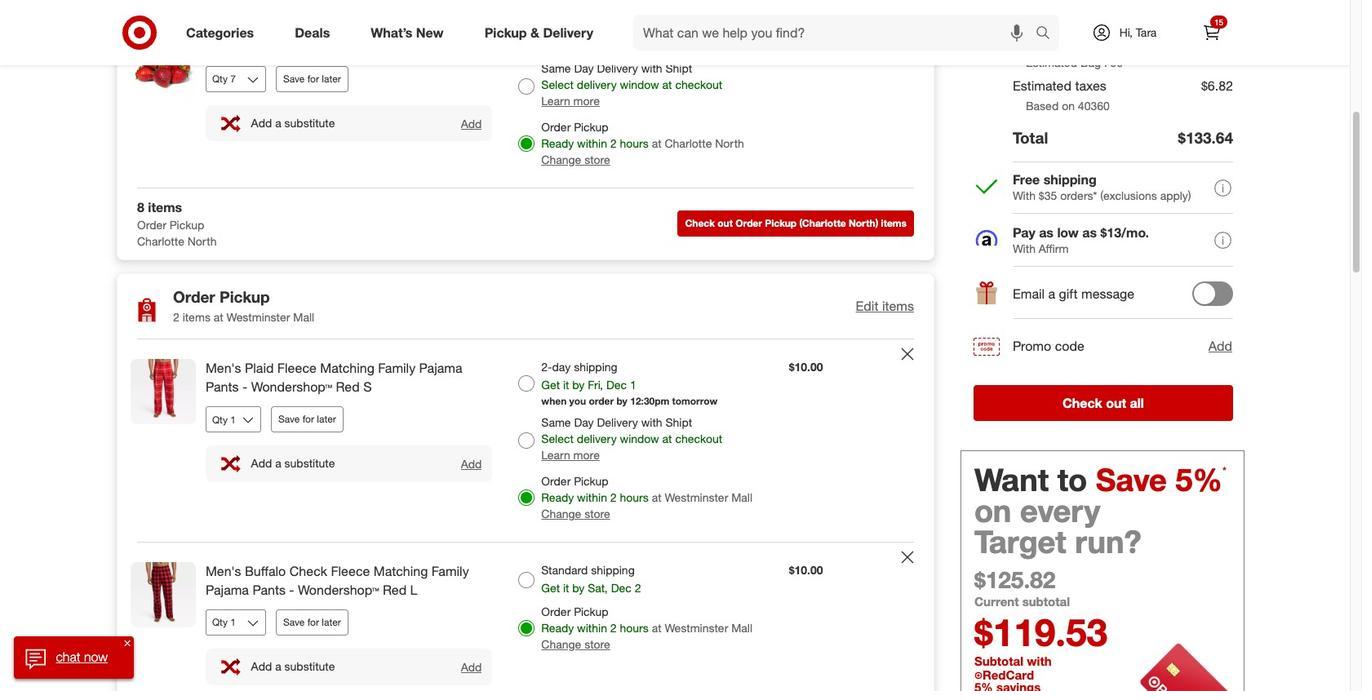 Task type: describe. For each thing, give the bounding box(es) containing it.
add a substitute for check
[[251, 660, 335, 674]]

estimated taxes
[[1013, 78, 1107, 94]]

based
[[1027, 99, 1059, 113]]

search
[[1029, 26, 1068, 42]]

categories
[[186, 24, 254, 40]]

order pickup ready within 2 hours at westminster mall change store for first change store button from the bottom
[[542, 605, 753, 652]]

substitute for 1lb
[[285, 116, 335, 130]]

wondershop™ inside men's buffalo check fleece matching family pajama pants - wondershop™ red l
[[298, 582, 379, 599]]

1lb
[[292, 38, 310, 55]]

strawberries - 1lb link
[[206, 38, 493, 56]]

matching inside men's plaid fleece matching family pajama pants - wondershop™ red s
[[320, 361, 375, 377]]

checkout for men's plaid fleece matching family pajama pants - wondershop™ red s
[[676, 432, 723, 446]]

save right to
[[1097, 462, 1168, 499]]

add a substitute for 1lb
[[251, 116, 335, 130]]

to
[[1058, 462, 1088, 499]]

sat,
[[588, 582, 608, 596]]

men's buffalo check fleece matching family pajama pants - wondershop™ red l link
[[206, 563, 493, 600]]

same for strawberries - 1lb
[[542, 61, 571, 75]]

more for men's plaid fleece matching family pajama pants - wondershop™ red s
[[574, 449, 600, 463]]

a for men's plaid fleece matching family pajama pants - wondershop™ red s
[[275, 457, 281, 471]]

$133.64
[[1179, 128, 1234, 147]]

$1.00 button
[[1202, 32, 1234, 55]]

chat now button
[[14, 637, 134, 679]]

5%
[[1176, 462, 1223, 499]]

delivery for strawberries - 1lb
[[577, 78, 617, 91]]

pants inside men's buffalo check fleece matching family pajama pants - wondershop™ red l
[[253, 582, 286, 599]]

standard
[[542, 564, 588, 578]]

total
[[1013, 129, 1049, 147]]

- inside men's buffalo check fleece matching family pajama pants - wondershop™ red l
[[289, 582, 294, 599]]

change for strawberries - 1lb
[[542, 153, 582, 167]]

check inside men's buffalo check fleece matching family pajama pants - wondershop™ red l
[[290, 564, 327, 580]]

check for check out order pickup (charlotte north) items
[[685, 217, 715, 230]]

later for 1lb
[[322, 73, 341, 85]]

save for later for fleece
[[278, 413, 336, 426]]

target
[[975, 524, 1067, 561]]

with for men's plaid fleece matching family pajama pants - wondershop™ red s
[[642, 416, 663, 430]]

✕
[[124, 639, 131, 648]]

day
[[552, 361, 571, 374]]

select for men's plaid fleece matching family pajama pants - wondershop™ red s
[[542, 432, 574, 446]]

3 change from the top
[[542, 638, 582, 652]]

$125.82 current subtotal $119.53
[[975, 566, 1108, 656]]

order pickup ready within 2 hours at westminster mall change store for change store button related to men's plaid fleece matching family pajama pants - wondershop™ red s
[[542, 475, 753, 521]]

with inside pay as low as $13/mo. with affirm
[[1013, 242, 1036, 256]]

estimated for estimated taxes
[[1013, 78, 1072, 94]]

select for strawberries - 1lb
[[542, 78, 574, 91]]

l
[[410, 582, 418, 599]]

men&#39;s plaid fleece matching family pajama pants - wondershop&#8482; red s image
[[131, 360, 196, 425]]

0 vertical spatial delivery
[[543, 24, 594, 40]]

email
[[1013, 286, 1045, 302]]

not
[[590, 38, 607, 52]]

pants inside men's plaid fleece matching family pajama pants - wondershop™ red s
[[206, 379, 239, 395]]

check out all button
[[974, 386, 1234, 422]]

delivery for men's plaid fleece matching family pajama pants - wondershop™ red s
[[597, 416, 638, 430]]

same day delivery with shipt select delivery window at checkout learn more for men's plaid fleece matching family pajama pants - wondershop™ red s
[[542, 416, 723, 463]]

men's buffalo check fleece matching family pajama pants - wondershop™ red l
[[206, 564, 469, 599]]

2-day shipping get it by fri, dec 1 when you order by 12:30pm tomorrow
[[542, 361, 718, 408]]

wondershop™ inside men's plaid fleece matching family pajama pants - wondershop™ red s
[[251, 379, 332, 395]]

each
[[789, 55, 811, 67]]

change for men's plaid fleece matching family pajama pants - wondershop™ red s
[[542, 507, 582, 521]]

all
[[1131, 396, 1145, 412]]

substitute for fleece
[[285, 457, 335, 471]]

delivery for strawberries - 1lb
[[597, 61, 638, 75]]

hours for strawberries - 1lb
[[620, 136, 649, 150]]

pickup & delivery link
[[471, 15, 614, 51]]

2 inside standard shipping get it by sat, dec 2
[[635, 582, 641, 596]]

$10.00 for pajama
[[789, 361, 824, 374]]

0 vertical spatial on
[[1063, 99, 1075, 113]]

buffalo
[[245, 564, 286, 580]]

shipping inside '2-day shipping get it by fri, dec 1 when you order by 12:30pm tomorrow'
[[574, 361, 618, 374]]

order pickup 2 items at westminster mall
[[173, 287, 315, 325]]

chat now
[[56, 649, 108, 666]]

2 as from the left
[[1083, 225, 1098, 241]]

*
[[1223, 465, 1227, 477]]

men's plaid fleece matching family pajama pants - wondershop™ red s
[[206, 361, 463, 395]]

day for strawberries - 1lb
[[574, 61, 594, 75]]

order pickup ready within 2 hours at charlotte north change store
[[542, 120, 745, 167]]

cart item ready to fulfill group containing men's buffalo check fleece matching family pajama pants - wondershop™ red l
[[118, 543, 934, 692]]

$1.00
[[1202, 35, 1234, 51]]

chat now dialog
[[14, 637, 134, 679]]

day for men's plaid fleece matching family pajama pants - wondershop™ red s
[[574, 416, 594, 430]]

low
[[1058, 225, 1079, 241]]

2-
[[542, 361, 553, 374]]

save for later button for fleece
[[271, 407, 344, 433]]

(exclusions
[[1101, 189, 1158, 203]]

learn more button for men's plaid fleece matching family pajama pants - wondershop™ red s
[[542, 448, 600, 464]]

pickup inside button
[[765, 217, 797, 230]]

$10.00 for family
[[789, 564, 824, 578]]

charlotte inside 8 items order pickup charlotte north
[[137, 234, 184, 248]]

men's plaid fleece matching family pajama pants - wondershop™ red s link
[[206, 360, 493, 397]]

edit items button
[[856, 297, 915, 316]]

bag
[[1081, 56, 1102, 70]]

now
[[84, 649, 108, 666]]

3 within from the top
[[577, 622, 608, 635]]

cart item ready to fulfill group containing men's plaid fleece matching family pajama pants - wondershop™ red s
[[118, 340, 934, 543]]

family inside men's plaid fleece matching family pajama pants - wondershop™ red s
[[378, 361, 416, 377]]

3 store pickup radio from the top
[[519, 621, 535, 637]]

1 cart item ready to fulfill group from the top
[[118, 0, 934, 17]]

s
[[364, 379, 372, 395]]

deals
[[295, 24, 330, 40]]

with inside free shipping with $35 orders* (exclusions apply)
[[1013, 189, 1036, 203]]

save for later for check
[[283, 617, 341, 629]]

want
[[975, 462, 1049, 499]]

12:30pm
[[631, 395, 670, 408]]

strawberries - 1lb
[[206, 38, 310, 55]]

hi,
[[1120, 25, 1133, 39]]

shipping not available
[[542, 38, 654, 52]]

categories link
[[172, 15, 275, 51]]

store pickup radio for strawberries - 1lb
[[519, 135, 535, 152]]

based on 40360
[[1027, 99, 1110, 113]]

$35
[[1039, 189, 1058, 203]]

strawberries - 1lb image
[[131, 38, 196, 103]]

pickup inside order pickup ready within 2 hours at charlotte north change store
[[574, 120, 609, 134]]

order inside 8 items order pickup charlotte north
[[137, 218, 167, 232]]

add button for men's plaid fleece matching family pajama pants - wondershop™ red s
[[460, 456, 483, 472]]

later for check
[[322, 617, 341, 629]]

subtotal
[[1023, 595, 1071, 610]]

red inside men's buffalo check fleece matching family pajama pants - wondershop™ red l
[[383, 582, 407, 599]]

regional
[[1013, 35, 1065, 51]]

change store button for strawberries - 1lb
[[542, 152, 611, 168]]

code
[[1056, 338, 1085, 355]]

every
[[1021, 493, 1101, 530]]

it inside '2-day shipping get it by fri, dec 1 when you order by 12:30pm tomorrow'
[[563, 378, 570, 392]]

tomorrow
[[673, 395, 718, 408]]

save for men's plaid fleece matching family pajama pants - wondershop™ red s
[[278, 413, 300, 426]]

1 vertical spatial mall
[[732, 491, 753, 505]]

within for men's plaid fleece matching family pajama pants - wondershop™ red s
[[577, 491, 608, 505]]

store for strawberries - 1lb
[[585, 153, 611, 167]]

save for strawberries - 1lb
[[283, 73, 305, 85]]

2 vertical spatial mall
[[732, 622, 753, 635]]

2 for change store button associated with strawberries - 1lb
[[611, 136, 617, 150]]

pickup & delivery
[[485, 24, 594, 40]]

at inside order pickup ready within 2 hours at charlotte north change store
[[652, 136, 662, 150]]

available
[[610, 38, 654, 52]]

estimated for estimated bag fee
[[1027, 56, 1078, 70]]

email a gift message
[[1013, 286, 1135, 302]]

pay as low as $13/mo. with affirm
[[1013, 225, 1150, 256]]

1 vertical spatial by
[[617, 395, 628, 408]]

save for men's buffalo check fleece matching family pajama pants - wondershop™ red l
[[283, 617, 305, 629]]

8
[[137, 199, 144, 216]]

promo
[[1013, 338, 1052, 355]]

what's new link
[[357, 15, 464, 51]]

new
[[416, 24, 444, 40]]

current
[[975, 595, 1020, 610]]

subtotal with
[[975, 654, 1056, 670]]

fees
[[1068, 35, 1093, 51]]

family inside men's buffalo check fleece matching family pajama pants - wondershop™ red l
[[432, 564, 469, 580]]

when
[[542, 395, 567, 408]]

ready for strawberries - 1lb
[[542, 136, 574, 150]]

free
[[1013, 172, 1041, 188]]

2 for change store button related to men's plaid fleece matching family pajama pants - wondershop™ red s
[[611, 491, 617, 505]]

men&#39;s buffalo check fleece matching family pajama pants - wondershop&#8482; red l image
[[131, 563, 196, 628]]

- inside men's plaid fleece matching family pajama pants - wondershop™ red s
[[243, 379, 248, 395]]

strawberries
[[206, 38, 280, 55]]

you
[[570, 395, 586, 408]]

(charlotte
[[800, 217, 847, 230]]

message
[[1082, 286, 1135, 302]]

regional fees
[[1013, 35, 1093, 51]]

add button for strawberries - 1lb
[[460, 116, 483, 131]]

change store button for men's plaid fleece matching family pajama pants - wondershop™ red s
[[542, 507, 611, 523]]

What can we help you find? suggestions appear below search field
[[634, 15, 1040, 51]]

pajama inside men's buffalo check fleece matching family pajama pants - wondershop™ red l
[[206, 582, 249, 599]]

shipping for standard
[[591, 564, 635, 578]]

0 vertical spatial -
[[283, 38, 289, 55]]

red inside men's plaid fleece matching family pajama pants - wondershop™ red s
[[336, 379, 360, 395]]



Task type: locate. For each thing, give the bounding box(es) containing it.
by up you
[[573, 378, 585, 392]]

1
[[630, 378, 637, 392]]

1 vertical spatial it
[[563, 582, 570, 596]]

order inside order pickup ready within 2 hours at charlotte north change store
[[542, 120, 571, 134]]

save down 1lb
[[283, 73, 305, 85]]

same
[[542, 61, 571, 75], [542, 416, 571, 430]]

1 ready from the top
[[542, 136, 574, 150]]

delivery down order
[[577, 432, 617, 446]]

1 vertical spatial north
[[188, 234, 217, 248]]

later
[[322, 73, 341, 85], [317, 413, 336, 426], [322, 617, 341, 629]]

same day delivery with shipt select delivery window at checkout learn more down "12:30pm"
[[542, 416, 723, 463]]

1 horizontal spatial family
[[432, 564, 469, 580]]

1 horizontal spatial check
[[685, 217, 715, 230]]

same day delivery with shipt select delivery window at checkout learn more for strawberries - 1lb
[[542, 61, 723, 108]]

1 vertical spatial on
[[975, 493, 1012, 530]]

within
[[577, 136, 608, 150], [577, 491, 608, 505], [577, 622, 608, 635]]

1 vertical spatial get
[[542, 582, 560, 596]]

same day delivery with shipt select delivery window at checkout learn more down available
[[542, 61, 723, 108]]

fleece inside men's plaid fleece matching family pajama pants - wondershop™ red s
[[278, 361, 317, 377]]

red
[[336, 379, 360, 395], [383, 582, 407, 599]]

0 vertical spatial learn
[[542, 94, 571, 108]]

same for men's plaid fleece matching family pajama pants - wondershop™ red s
[[542, 416, 571, 430]]

1 vertical spatial for
[[303, 413, 314, 426]]

1 vertical spatial within
[[577, 491, 608, 505]]

save for later down 1lb
[[283, 73, 341, 85]]

2 hours from the top
[[620, 491, 649, 505]]

0 vertical spatial westminster
[[227, 311, 290, 325]]

1 more from the top
[[574, 94, 600, 108]]

1 vertical spatial family
[[432, 564, 469, 580]]

what's new
[[371, 24, 444, 40]]

1 vertical spatial learn more button
[[542, 448, 600, 464]]

0 vertical spatial change store button
[[542, 152, 611, 168]]

add a substitute
[[251, 116, 335, 130], [251, 457, 335, 471], [251, 660, 335, 674]]

2 vertical spatial check
[[290, 564, 327, 580]]

for for fleece
[[303, 413, 314, 426]]

2 shipt from the top
[[666, 416, 693, 430]]

2 vertical spatial within
[[577, 622, 608, 635]]

1 vertical spatial check
[[1063, 396, 1103, 412]]

matching up the s
[[320, 361, 375, 377]]

3 hours from the top
[[620, 622, 649, 635]]

0 vertical spatial same
[[542, 61, 571, 75]]

pickup inside 8 items order pickup charlotte north
[[170, 218, 204, 232]]

select down "when"
[[542, 432, 574, 446]]

3 ready from the top
[[542, 622, 574, 635]]

0 vertical spatial pants
[[206, 379, 239, 395]]

window down "12:30pm"
[[620, 432, 660, 446]]

at inside order pickup 2 items at westminster mall
[[214, 311, 224, 325]]

$32.83 each $4.69
[[789, 38, 837, 67]]

shipt for strawberries - 1lb
[[666, 61, 693, 75]]

1 it from the top
[[563, 378, 570, 392]]

gift
[[1060, 286, 1078, 302]]

1 vertical spatial pants
[[253, 582, 286, 599]]

fee
[[1105, 56, 1124, 70]]

0 vertical spatial save for later
[[283, 73, 341, 85]]

1 learn from the top
[[542, 94, 571, 108]]

$4.69
[[813, 55, 837, 67]]

1 horizontal spatial pants
[[253, 582, 286, 599]]

0 vertical spatial day
[[574, 61, 594, 75]]

1 vertical spatial shipping
[[542, 38, 587, 52]]

cart item ready to fulfill group
[[118, 0, 934, 17], [118, 18, 934, 188], [118, 340, 934, 543], [118, 543, 934, 692]]

2 day from the top
[[574, 416, 594, 430]]

for down men's plaid fleece matching family pajama pants - wondershop™ red s
[[303, 413, 314, 426]]

day down shipping not available
[[574, 61, 594, 75]]

save for later button down 1lb
[[276, 66, 349, 92]]

save down buffalo
[[283, 617, 305, 629]]

matching inside men's buffalo check fleece matching family pajama pants - wondershop™ red l
[[374, 564, 428, 580]]

1 same from the top
[[542, 61, 571, 75]]

order pickup ready within 2 hours at westminster mall change store
[[542, 475, 753, 521], [542, 605, 753, 652]]

westminster for first store pickup radio from the bottom
[[665, 622, 729, 635]]

store inside order pickup ready within 2 hours at charlotte north change store
[[585, 153, 611, 167]]

1 change store button from the top
[[542, 152, 611, 168]]

checkout down the tomorrow on the bottom
[[676, 432, 723, 446]]

same down "when"
[[542, 416, 571, 430]]

2 window from the top
[[620, 432, 660, 446]]

by right order
[[617, 395, 628, 408]]

2 checkout from the top
[[676, 432, 723, 446]]

matching up l
[[374, 564, 428, 580]]

on down estimated taxes
[[1063, 99, 1075, 113]]

4 cart item ready to fulfill group from the top
[[118, 543, 934, 692]]

with down pay
[[1013, 242, 1036, 256]]

delivery down available
[[597, 61, 638, 75]]

check for check out all
[[1063, 396, 1103, 412]]

1 day from the top
[[574, 61, 594, 75]]

1 horizontal spatial on
[[1063, 99, 1075, 113]]

with
[[1013, 189, 1036, 203], [1013, 242, 1036, 256]]

1 vertical spatial estimated
[[1013, 78, 1072, 94]]

learn more button for strawberries - 1lb
[[542, 93, 600, 109]]

substitute for check
[[285, 660, 335, 674]]

0 horizontal spatial charlotte
[[137, 234, 184, 248]]

0 vertical spatial estimated
[[1027, 56, 1078, 70]]

as right low at the right top
[[1083, 225, 1098, 241]]

shipping right &
[[542, 38, 587, 52]]

2 vertical spatial save for later button
[[276, 610, 349, 636]]

men's inside men's buffalo check fleece matching family pajama pants - wondershop™ red l
[[206, 564, 241, 580]]

north)
[[849, 217, 879, 230]]

1 horizontal spatial out
[[1107, 396, 1127, 412]]

on inside "on every target run?"
[[975, 493, 1012, 530]]

more down you
[[574, 449, 600, 463]]

shipping up "fri,"
[[574, 361, 618, 374]]

delivery right &
[[543, 24, 594, 40]]

2 vertical spatial change
[[542, 638, 582, 652]]

save for later for 1lb
[[283, 73, 341, 85]]

1 same day delivery with shipt select delivery window at checkout learn more from the top
[[542, 61, 723, 108]]

learn for men's plaid fleece matching family pajama pants - wondershop™ red s
[[542, 449, 571, 463]]

get up "when"
[[542, 378, 560, 392]]

taxes
[[1076, 78, 1107, 94]]

1 vertical spatial save for later button
[[271, 407, 344, 433]]

as
[[1040, 225, 1054, 241], [1083, 225, 1098, 241]]

shipping inside free shipping with $35 orders* (exclusions apply)
[[1044, 172, 1097, 188]]

it down day
[[563, 378, 570, 392]]

window down available
[[620, 78, 660, 91]]

1 vertical spatial store
[[585, 507, 611, 521]]

shipt for men's plaid fleece matching family pajama pants - wondershop™ red s
[[666, 416, 693, 430]]

order inside button
[[736, 217, 763, 230]]

2 vertical spatial hours
[[620, 622, 649, 635]]

0 vertical spatial substitute
[[285, 116, 335, 130]]

0 vertical spatial within
[[577, 136, 608, 150]]

1 vertical spatial window
[[620, 432, 660, 446]]

0 vertical spatial men's
[[206, 361, 241, 377]]

save for later button down men's plaid fleece matching family pajama pants - wondershop™ red s
[[271, 407, 344, 433]]

north inside order pickup ready within 2 hours at charlotte north change store
[[716, 136, 745, 150]]

2 store from the top
[[585, 507, 611, 521]]

1 window from the top
[[620, 78, 660, 91]]

1 store pickup radio from the top
[[519, 135, 535, 152]]

0 vertical spatial add a substitute
[[251, 116, 335, 130]]

affirm
[[1039, 242, 1069, 256]]

2
[[611, 136, 617, 150], [173, 311, 179, 325], [611, 491, 617, 505], [635, 582, 641, 596], [611, 622, 617, 635]]

1 vertical spatial matching
[[374, 564, 428, 580]]

check out order pickup (charlotte north) items
[[685, 217, 907, 230]]

2 get from the top
[[542, 582, 560, 596]]

on every target run?
[[975, 493, 1142, 561]]

1 vertical spatial store pickup radio
[[519, 490, 535, 507]]

with down "12:30pm"
[[642, 416, 663, 430]]

0 vertical spatial same day delivery with shipt select delivery window at checkout learn more
[[542, 61, 723, 108]]

north inside 8 items order pickup charlotte north
[[188, 234, 217, 248]]

None radio
[[519, 78, 535, 95], [519, 376, 535, 392], [519, 572, 535, 589], [519, 78, 535, 95], [519, 376, 535, 392], [519, 572, 535, 589]]

checkout up order pickup ready within 2 hours at charlotte north change store on the top of page
[[676, 78, 723, 91]]

1 order pickup ready within 2 hours at westminster mall change store from the top
[[542, 475, 753, 521]]

0 vertical spatial get
[[542, 378, 560, 392]]

wondershop™ down plaid
[[251, 379, 332, 395]]

dec
[[607, 378, 627, 392], [611, 582, 632, 596]]

1 shipt from the top
[[666, 61, 693, 75]]

shipping inside cart item ready to fulfill group
[[542, 38, 587, 52]]

2 vertical spatial shipping
[[591, 564, 635, 578]]

plaid
[[245, 361, 274, 377]]

3 substitute from the top
[[285, 660, 335, 674]]

shipping for shipping
[[1027, 13, 1072, 27]]

2 within from the top
[[577, 491, 608, 505]]

men's left plaid
[[206, 361, 241, 377]]

2 vertical spatial add a substitute
[[251, 660, 335, 674]]

save down men's plaid fleece matching family pajama pants - wondershop™ red s
[[278, 413, 300, 426]]

1 vertical spatial pajama
[[206, 582, 249, 599]]

check
[[685, 217, 715, 230], [1063, 396, 1103, 412], [290, 564, 327, 580]]

1 as from the left
[[1040, 225, 1054, 241]]

0 horizontal spatial -
[[243, 379, 248, 395]]

2 vertical spatial for
[[308, 617, 319, 629]]

✕ button
[[121, 637, 134, 650]]

0 vertical spatial ready
[[542, 136, 574, 150]]

1 with from the top
[[1013, 189, 1036, 203]]

later down strawberries - 1lb link
[[322, 73, 341, 85]]

mall
[[293, 311, 315, 325], [732, 491, 753, 505], [732, 622, 753, 635]]

2 vertical spatial store pickup radio
[[519, 621, 535, 637]]

1 horizontal spatial shipping
[[1027, 13, 1072, 27]]

1 substitute from the top
[[285, 116, 335, 130]]

delivery
[[577, 78, 617, 91], [577, 432, 617, 446]]

pickup inside order pickup 2 items at westminster mall
[[220, 287, 270, 306]]

check inside button
[[685, 217, 715, 230]]

with right subtotal
[[1028, 654, 1052, 670]]

0 vertical spatial mall
[[293, 311, 315, 325]]

2 cart item ready to fulfill group from the top
[[118, 18, 934, 188]]

0 vertical spatial by
[[573, 378, 585, 392]]

1 select from the top
[[542, 78, 574, 91]]

0 vertical spatial it
[[563, 378, 570, 392]]

delivery for men's plaid fleece matching family pajama pants - wondershop™ red s
[[577, 432, 617, 446]]

change
[[542, 153, 582, 167], [542, 507, 582, 521], [542, 638, 582, 652]]

later down men's buffalo check fleece matching family pajama pants - wondershop™ red l
[[322, 617, 341, 629]]

out for all
[[1107, 396, 1127, 412]]

change inside order pickup ready within 2 hours at charlotte north change store
[[542, 153, 582, 167]]

hours inside order pickup ready within 2 hours at charlotte north change store
[[620, 136, 649, 150]]

0 vertical spatial save for later button
[[276, 66, 349, 92]]

learn more button
[[542, 93, 600, 109], [542, 448, 600, 464]]

men's
[[206, 361, 241, 377], [206, 564, 241, 580]]

hours for men's plaid fleece matching family pajama pants - wondershop™ red s
[[620, 491, 649, 505]]

2 it from the top
[[563, 582, 570, 596]]

order inside order pickup 2 items at westminster mall
[[173, 287, 215, 306]]

pants down buffalo
[[253, 582, 286, 599]]

1 hours from the top
[[620, 136, 649, 150]]

0 vertical spatial checkout
[[676, 78, 723, 91]]

ready for men's plaid fleece matching family pajama pants - wondershop™ red s
[[542, 491, 574, 505]]

0 vertical spatial order pickup ready within 2 hours at westminster mall change store
[[542, 475, 753, 521]]

charlotte inside order pickup ready within 2 hours at charlotte north change store
[[665, 136, 712, 150]]

items inside 8 items order pickup charlotte north
[[148, 199, 182, 216]]

shipping up "orders*" on the right of page
[[1044, 172, 1097, 188]]

2 vertical spatial store
[[585, 638, 611, 652]]

more for strawberries - 1lb
[[574, 94, 600, 108]]

on
[[1063, 99, 1075, 113], [975, 493, 1012, 530]]

items inside the check out order pickup (charlotte north) items button
[[882, 217, 907, 230]]

orders*
[[1061, 189, 1098, 203]]

learn for strawberries - 1lb
[[542, 94, 571, 108]]

1 vertical spatial charlotte
[[137, 234, 184, 248]]

1 vertical spatial with
[[1013, 242, 1036, 256]]

select down pickup & delivery link
[[542, 78, 574, 91]]

1 vertical spatial out
[[1107, 396, 1127, 412]]

items inside order pickup 2 items at westminster mall
[[183, 311, 211, 325]]

it down standard on the bottom
[[563, 582, 570, 596]]

men's left buffalo
[[206, 564, 241, 580]]

1 within from the top
[[577, 136, 608, 150]]

40360
[[1079, 99, 1110, 113]]

out for order
[[718, 217, 733, 230]]

2 learn more button from the top
[[542, 448, 600, 464]]

estimated bag fee
[[1027, 56, 1124, 70]]

window for men's plaid fleece matching family pajama pants - wondershop™ red s
[[620, 432, 660, 446]]

2 for first change store button from the bottom
[[611, 622, 617, 635]]

hours
[[620, 136, 649, 150], [620, 491, 649, 505], [620, 622, 649, 635]]

$125.82
[[975, 566, 1056, 595]]

check inside 'button'
[[1063, 396, 1103, 412]]

2 vertical spatial delivery
[[597, 416, 638, 430]]

1 delivery from the top
[[577, 78, 617, 91]]

add button for men's buffalo check fleece matching family pajama pants - wondershop™ red l
[[460, 660, 483, 675]]

pants right men&#39;s plaid fleece matching family pajama pants - wondershop&#8482; red s image
[[206, 379, 239, 395]]

1 vertical spatial -
[[243, 379, 248, 395]]

3 add a substitute from the top
[[251, 660, 335, 674]]

add a substitute for fleece
[[251, 457, 335, 471]]

westminster inside order pickup 2 items at westminster mall
[[227, 311, 290, 325]]

check out all
[[1063, 396, 1145, 412]]

a for strawberries - 1lb
[[275, 116, 281, 130]]

0 horizontal spatial as
[[1040, 225, 1054, 241]]

0 vertical spatial delivery
[[577, 78, 617, 91]]

dec inside '2-day shipping get it by fri, dec 1 when you order by 12:30pm tomorrow'
[[607, 378, 627, 392]]

1 vertical spatial select
[[542, 432, 574, 446]]

learn more button down you
[[542, 448, 600, 464]]

cart item ready to fulfill group containing strawberries - 1lb
[[118, 18, 934, 188]]

edit
[[856, 298, 879, 315]]

0 vertical spatial charlotte
[[665, 136, 712, 150]]

fri,
[[588, 378, 603, 392]]

1 vertical spatial ready
[[542, 491, 574, 505]]

shipping inside standard shipping get it by sat, dec 2
[[591, 564, 635, 578]]

3 cart item ready to fulfill group from the top
[[118, 340, 934, 543]]

estimated
[[1027, 56, 1078, 70], [1013, 78, 1072, 94]]

with down free
[[1013, 189, 1036, 203]]

&
[[531, 24, 540, 40]]

same day delivery with shipt select delivery window at checkout learn more
[[542, 61, 723, 108], [542, 416, 723, 463]]

3 change store button from the top
[[542, 637, 611, 653]]

1 vertical spatial $10.00
[[789, 564, 824, 578]]

2 delivery from the top
[[577, 432, 617, 446]]

pajama inside men's plaid fleece matching family pajama pants - wondershop™ red s
[[419, 361, 463, 377]]

shipping up regional fees
[[1027, 13, 1072, 27]]

1 horizontal spatial as
[[1083, 225, 1098, 241]]

save for later button down men's buffalo check fleece matching family pajama pants - wondershop™ red l
[[276, 610, 349, 636]]

1 vertical spatial order pickup ready within 2 hours at westminster mall change store
[[542, 605, 753, 652]]

dec right sat, at the bottom left of page
[[611, 582, 632, 596]]

3 store from the top
[[585, 638, 611, 652]]

2 learn from the top
[[542, 449, 571, 463]]

store pickup radio for men's plaid fleece matching family pajama pants - wondershop™ red s
[[519, 490, 535, 507]]

2 horizontal spatial check
[[1063, 396, 1103, 412]]

0 horizontal spatial fleece
[[278, 361, 317, 377]]

men's for men's buffalo check fleece matching family pajama pants - wondershop™ red l
[[206, 564, 241, 580]]

chat
[[56, 649, 80, 666]]

1 men's from the top
[[206, 361, 241, 377]]

window for strawberries - 1lb
[[620, 78, 660, 91]]

2 same from the top
[[542, 416, 571, 430]]

want to save 5% *
[[975, 462, 1227, 499]]

for for 1lb
[[308, 73, 319, 85]]

1 vertical spatial substitute
[[285, 457, 335, 471]]

dec left the 1
[[607, 378, 627, 392]]

estimated up the "based"
[[1013, 78, 1072, 94]]

8 items order pickup charlotte north
[[137, 199, 217, 248]]

westminster
[[227, 311, 290, 325], [665, 491, 729, 505], [665, 622, 729, 635]]

get inside '2-day shipping get it by fri, dec 1 when you order by 12:30pm tomorrow'
[[542, 378, 560, 392]]

out inside button
[[718, 217, 733, 230]]

for down 1lb
[[308, 73, 319, 85]]

1 change from the top
[[542, 153, 582, 167]]

save for later down men's buffalo check fleece matching family pajama pants - wondershop™ red l
[[283, 617, 341, 629]]

apply)
[[1161, 189, 1192, 203]]

redcard
[[983, 668, 1035, 684]]

1 vertical spatial checkout
[[676, 432, 723, 446]]

shipping for shipping not available
[[542, 38, 587, 52]]

affirm image
[[974, 228, 1000, 254], [976, 230, 998, 246]]

learn down shipping not available
[[542, 94, 571, 108]]

1 store from the top
[[585, 153, 611, 167]]

same down pickup & delivery link
[[542, 61, 571, 75]]

1 learn more button from the top
[[542, 93, 600, 109]]

1 vertical spatial red
[[383, 582, 407, 599]]

2 vertical spatial with
[[1028, 654, 1052, 670]]

at
[[663, 78, 673, 91], [652, 136, 662, 150], [214, 311, 224, 325], [663, 432, 673, 446], [652, 491, 662, 505], [652, 622, 662, 635]]

wondershop™ left l
[[298, 582, 379, 599]]

get down standard on the bottom
[[542, 582, 560, 596]]

1 vertical spatial wondershop™
[[298, 582, 379, 599]]

mall inside order pickup 2 items at westminster mall
[[293, 311, 315, 325]]

0 horizontal spatial check
[[290, 564, 327, 580]]

wondershop™
[[251, 379, 332, 395], [298, 582, 379, 599]]

0 horizontal spatial shipping
[[542, 38, 587, 52]]

men's inside men's plaid fleece matching family pajama pants - wondershop™ red s
[[206, 361, 241, 377]]

red left the s
[[336, 379, 360, 395]]

learn down "when"
[[542, 449, 571, 463]]

Store pickup radio
[[519, 135, 535, 152], [519, 490, 535, 507], [519, 621, 535, 637]]

2 same day delivery with shipt select delivery window at checkout learn more from the top
[[542, 416, 723, 463]]

items inside "edit items" dropdown button
[[883, 298, 915, 315]]

estimated down regional fees
[[1027, 56, 1078, 70]]

it inside standard shipping get it by sat, dec 2
[[563, 582, 570, 596]]

1 horizontal spatial north
[[716, 136, 745, 150]]

2 horizontal spatial -
[[289, 582, 294, 599]]

day down you
[[574, 416, 594, 430]]

-
[[283, 38, 289, 55], [243, 379, 248, 395], [289, 582, 294, 599]]

edit items
[[856, 298, 915, 315]]

0 vertical spatial store
[[585, 153, 611, 167]]

0 vertical spatial later
[[322, 73, 341, 85]]

None radio
[[519, 38, 535, 54], [519, 433, 535, 449], [519, 38, 535, 54], [519, 433, 535, 449]]

2 inside order pickup ready within 2 hours at charlotte north change store
[[611, 136, 617, 150]]

1 vertical spatial same
[[542, 416, 571, 430]]

westminster for store pickup radio associated with men's plaid fleece matching family pajama pants - wondershop™ red s
[[665, 491, 729, 505]]

as up affirm
[[1040, 225, 1054, 241]]

get inside standard shipping get it by sat, dec 2
[[542, 582, 560, 596]]

0 vertical spatial shipping
[[1027, 13, 1072, 27]]

it
[[563, 378, 570, 392], [563, 582, 570, 596]]

1 horizontal spatial red
[[383, 582, 407, 599]]

on left the every
[[975, 493, 1012, 530]]

1 checkout from the top
[[676, 78, 723, 91]]

by left sat, at the bottom left of page
[[573, 582, 585, 596]]

day
[[574, 61, 594, 75], [574, 416, 594, 430]]

2 substitute from the top
[[285, 457, 335, 471]]

shipping for free
[[1044, 172, 1097, 188]]

1 vertical spatial add a substitute
[[251, 457, 335, 471]]

1 horizontal spatial pajama
[[419, 361, 463, 377]]

2 change store button from the top
[[542, 507, 611, 523]]

2 order pickup ready within 2 hours at westminster mall change store from the top
[[542, 605, 753, 652]]

1 get from the top
[[542, 378, 560, 392]]

2 men's from the top
[[206, 564, 241, 580]]

with down available
[[642, 61, 663, 75]]

save for later button for check
[[276, 610, 349, 636]]

later for fleece
[[317, 413, 336, 426]]

2 $10.00 from the top
[[789, 564, 824, 578]]

0 vertical spatial shipt
[[666, 61, 693, 75]]

ready inside order pickup ready within 2 hours at charlotte north change store
[[542, 136, 574, 150]]

for for check
[[308, 617, 319, 629]]

save for later button for 1lb
[[276, 66, 349, 92]]

dec inside standard shipping get it by sat, dec 2
[[611, 582, 632, 596]]

men's for men's plaid fleece matching family pajama pants - wondershop™ red s
[[206, 361, 241, 377]]

2 vertical spatial later
[[322, 617, 341, 629]]

0 horizontal spatial out
[[718, 217, 733, 230]]

by inside standard shipping get it by sat, dec 2
[[573, 582, 585, 596]]

within for strawberries - 1lb
[[577, 136, 608, 150]]

later down men's plaid fleece matching family pajama pants - wondershop™ red s
[[317, 413, 336, 426]]

delivery down shipping not available
[[577, 78, 617, 91]]

shipping up sat, at the bottom left of page
[[591, 564, 635, 578]]

15 link
[[1195, 15, 1231, 51]]

for down men's buffalo check fleece matching family pajama pants - wondershop™ red l
[[308, 617, 319, 629]]

within inside order pickup ready within 2 hours at charlotte north change store
[[577, 136, 608, 150]]

2 inside order pickup 2 items at westminster mall
[[173, 311, 179, 325]]

standard shipping get it by sat, dec 2
[[542, 564, 641, 596]]

out inside 'button'
[[1107, 396, 1127, 412]]

red left l
[[383, 582, 407, 599]]

fleece inside men's buffalo check fleece matching family pajama pants - wondershop™ red l
[[331, 564, 370, 580]]

$119.53
[[975, 610, 1108, 656]]

$13/mo.
[[1101, 225, 1150, 241]]

$6.82
[[1202, 78, 1234, 94]]

store
[[585, 153, 611, 167], [585, 507, 611, 521], [585, 638, 611, 652]]

more down shipping not available
[[574, 94, 600, 108]]

2 select from the top
[[542, 432, 574, 446]]

subtotal
[[975, 654, 1024, 670]]

2 change from the top
[[542, 507, 582, 521]]

learn more button down shipping not available
[[542, 93, 600, 109]]

checkout for strawberries - 1lb
[[676, 78, 723, 91]]

0 vertical spatial $10.00
[[789, 361, 824, 374]]

2 vertical spatial substitute
[[285, 660, 335, 674]]

a for men's buffalo check fleece matching family pajama pants - wondershop™ red l
[[275, 660, 281, 674]]

hi, tara
[[1120, 25, 1157, 39]]

order
[[589, 395, 614, 408]]

1 $10.00 from the top
[[789, 361, 824, 374]]

0 vertical spatial pajama
[[419, 361, 463, 377]]

2 ready from the top
[[542, 491, 574, 505]]

1 vertical spatial fleece
[[331, 564, 370, 580]]

0 horizontal spatial red
[[336, 379, 360, 395]]

0 vertical spatial out
[[718, 217, 733, 230]]

2 store pickup radio from the top
[[519, 490, 535, 507]]

with for strawberries - 1lb
[[642, 61, 663, 75]]

2 more from the top
[[574, 449, 600, 463]]

check out order pickup (charlotte north) items button
[[678, 211, 915, 237]]

2 with from the top
[[1013, 242, 1036, 256]]

delivery down order
[[597, 416, 638, 430]]

store for men's plaid fleece matching family pajama pants - wondershop™ red s
[[585, 507, 611, 521]]

0 vertical spatial with
[[642, 61, 663, 75]]

save for later down men's plaid fleece matching family pajama pants - wondershop™ red s
[[278, 413, 336, 426]]

2 add a substitute from the top
[[251, 457, 335, 471]]

1 add a substitute from the top
[[251, 116, 335, 130]]



Task type: vqa. For each thing, say whether or not it's contained in the screenshot.
Strawberries - 1lb Day
yes



